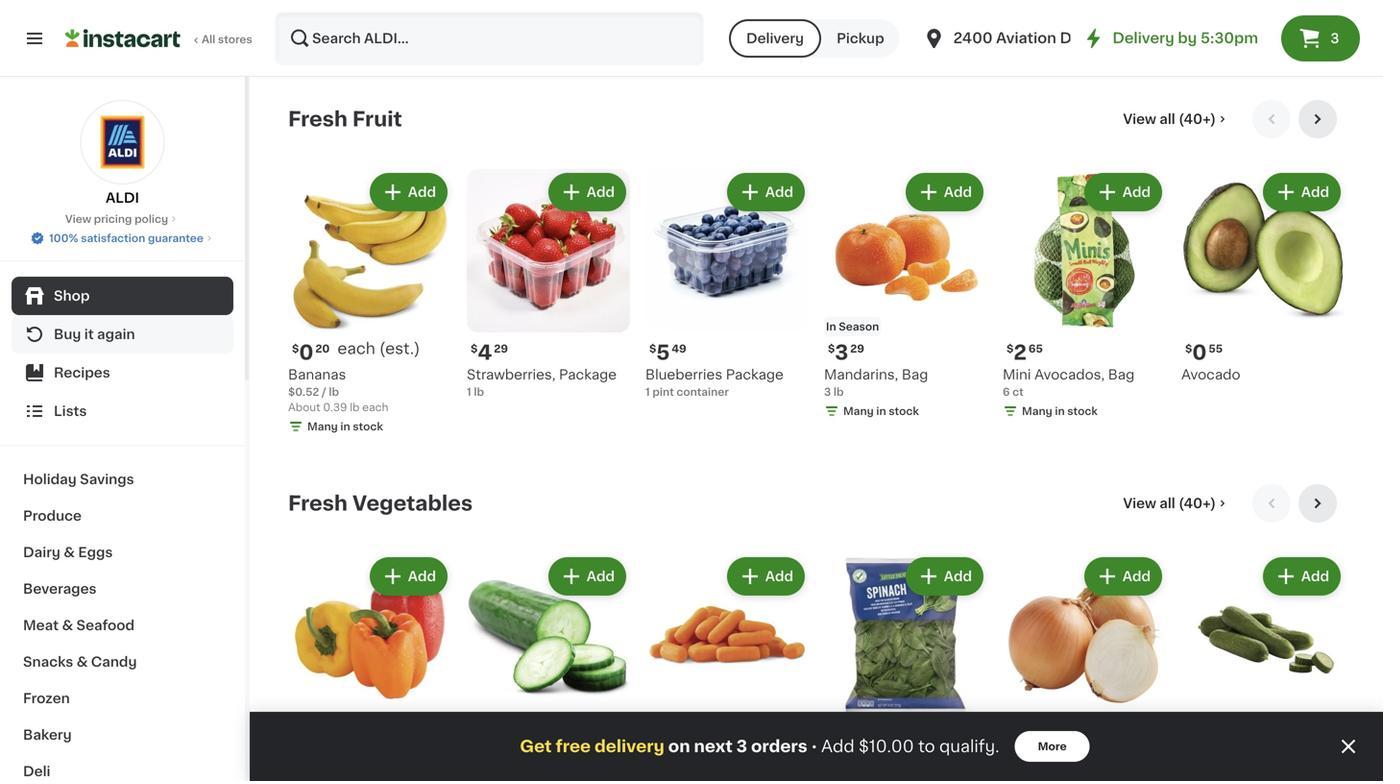 Task type: vqa. For each thing, say whether or not it's contained in the screenshot.
$ 5 49
yes



Task type: locate. For each thing, give the bounding box(es) containing it.
container
[[677, 387, 729, 397]]

item carousel region containing fresh vegetables
[[288, 484, 1345, 781]]

all for 69
[[1160, 497, 1176, 510]]

ct
[[1013, 387, 1024, 397]]

package up container
[[726, 368, 784, 381]]

fresh vegetables
[[288, 493, 473, 514]]

$ up mini
[[1007, 344, 1014, 354]]

strawberries,
[[467, 368, 556, 381]]

1 down $ 4 29 at the top of the page
[[467, 387, 472, 397]]

1 view all (40+) button from the top
[[1116, 100, 1238, 138]]

$0.55 element
[[467, 725, 630, 750]]

lb right /
[[329, 387, 339, 397]]

&
[[64, 546, 75, 559], [62, 619, 73, 632], [77, 655, 88, 669]]

bakery link
[[12, 717, 234, 753]]

meat & seafood link
[[12, 607, 234, 644]]

add button for cucumber
[[550, 559, 625, 594]]

lb right 0.39
[[350, 402, 360, 413]]

avocados,
[[1035, 368, 1105, 381]]

$ left 20
[[292, 344, 299, 354]]

deli
[[23, 765, 50, 778]]

delivery button
[[729, 19, 822, 58]]

stock down mini avocados, bag 6 ct
[[1068, 406, 1098, 417]]

1 horizontal spatial many
[[844, 406, 874, 417]]

delivery by 5:30pm link
[[1082, 27, 1259, 50]]

add for blueberries package
[[766, 185, 794, 199]]

$0.20 each (estimated) element
[[288, 340, 452, 365]]

view pricing policy
[[65, 214, 168, 224]]

mini avocados, bag 6 ct
[[1003, 368, 1135, 397]]

many in stock down 0.39
[[308, 421, 383, 432]]

0 horizontal spatial many in stock
[[308, 421, 383, 432]]

aldi logo image
[[80, 100, 165, 185]]

2 package from the left
[[726, 368, 784, 381]]

lb inside strawberries, package 1 lb
[[474, 387, 484, 397]]

& left candy
[[77, 655, 88, 669]]

55
[[1209, 344, 1223, 354]]

view all (40+)
[[1124, 112, 1217, 126], [1124, 497, 1217, 510]]

policy
[[135, 214, 168, 224]]

$ 4 29
[[471, 343, 508, 363]]

view all (40+) button
[[1116, 100, 1238, 138], [1116, 484, 1238, 523]]

& right meat
[[62, 619, 73, 632]]

& left eggs
[[64, 546, 75, 559]]

2 view all (40+) from the top
[[1124, 497, 1217, 510]]

in down mini avocados, bag 6 ct
[[1055, 406, 1065, 417]]

qualify.
[[940, 738, 1000, 755]]

2 all from the top
[[1160, 497, 1176, 510]]

fresh for fresh fruit
[[288, 109, 348, 129]]

bananas $0.52 / lb about 0.39 lb each
[[288, 368, 389, 413]]

1 (40+) from the top
[[1179, 112, 1217, 126]]

1 view all (40+) from the top
[[1124, 112, 1217, 126]]

2 horizontal spatial stock
[[1068, 406, 1098, 417]]

$ 5 49
[[650, 343, 687, 363]]

beverages
[[23, 582, 97, 596]]

1 vertical spatial view all (40+) button
[[1116, 484, 1238, 523]]

1 horizontal spatial 29
[[851, 344, 865, 354]]

0 vertical spatial &
[[64, 546, 75, 559]]

0 horizontal spatial package
[[559, 368, 617, 381]]

None search field
[[275, 12, 704, 65]]

many for 3
[[844, 406, 874, 417]]

0 horizontal spatial 65
[[846, 728, 860, 738]]

all for 2
[[1160, 112, 1176, 126]]

$ down in
[[828, 344, 835, 354]]

bag for mini avocados, bag 6 ct
[[1109, 368, 1135, 381]]

many in stock down mandarins, bag 3 lb
[[844, 406, 919, 417]]

1 left 69
[[1014, 727, 1023, 747]]

0 vertical spatial view all (40+)
[[1124, 112, 1217, 126]]

blueberries package 1 pint container
[[646, 368, 784, 397]]

1 29 from the left
[[494, 344, 508, 354]]

1 fresh from the top
[[288, 109, 348, 129]]

0 vertical spatial all
[[1160, 112, 1176, 126]]

stock down mandarins, bag 3 lb
[[889, 406, 919, 417]]

bag right the onion
[[1094, 752, 1120, 766]]

peeled
[[684, 752, 731, 766]]

1 vertical spatial view
[[65, 214, 91, 224]]

0 horizontal spatial 29
[[494, 344, 508, 354]]

item carousel region
[[288, 100, 1345, 469], [288, 484, 1345, 781]]

fresh left vegetables
[[288, 493, 348, 514]]

produce link
[[12, 498, 234, 534]]

onion
[[1049, 752, 1090, 766]]

lb for strawberries,
[[474, 387, 484, 397]]

free
[[556, 738, 591, 755]]

(40+)
[[1179, 112, 1217, 126], [1179, 497, 1217, 510]]

0 left 55
[[1193, 343, 1207, 363]]

$ inside the "$ 1 05"
[[650, 728, 657, 738]]

1 0 from the left
[[299, 343, 314, 363]]

0 inside $ 0 20 each (est.)
[[299, 343, 314, 363]]

each right 0.39
[[362, 402, 389, 413]]

package
[[559, 368, 617, 381], [726, 368, 784, 381]]

$ inside $ 5 49
[[650, 344, 657, 354]]

0 vertical spatial fresh
[[288, 109, 348, 129]]

many in stock for 3
[[844, 406, 919, 417]]

1 horizontal spatial delivery
[[1113, 31, 1175, 45]]

many down mandarins, bag 3 lb
[[844, 406, 874, 417]]

shop link
[[12, 277, 234, 315]]

$ left 55
[[1186, 344, 1193, 354]]

1 item carousel region from the top
[[288, 100, 1345, 469]]

stock for 2
[[1068, 406, 1098, 417]]

dairy
[[23, 546, 60, 559]]

about
[[288, 402, 321, 413]]

product group containing 2
[[1003, 169, 1167, 423]]

mini
[[1003, 368, 1032, 381]]

29 inside $ 3 29
[[851, 344, 865, 354]]

main content containing fresh fruit
[[250, 77, 1384, 781]]

add button for avocado
[[1265, 175, 1340, 209]]

get free delivery on next 3 orders • add $10.00 to qualify.
[[520, 738, 1000, 755]]

$ inside $ 4 29
[[471, 344, 478, 354]]

stock down bananas $0.52 / lb about 0.39 lb each
[[353, 421, 383, 432]]

1 vertical spatial item carousel region
[[288, 484, 1345, 781]]

1 vertical spatial (40+)
[[1179, 497, 1217, 510]]

many in stock down mini avocados, bag 6 ct
[[1022, 406, 1098, 417]]

1 horizontal spatial in
[[877, 406, 887, 417]]

1 vertical spatial each
[[362, 402, 389, 413]]

fresh for fresh vegetables
[[288, 493, 348, 514]]

add inside the treatment tracker modal dialog
[[822, 738, 855, 755]]

2 horizontal spatial many
[[1022, 406, 1053, 417]]

1 package from the left
[[559, 368, 617, 381]]

1 horizontal spatial 65
[[1029, 344, 1043, 354]]

$ up strawberries,
[[471, 344, 478, 354]]

29 inside $ 4 29
[[494, 344, 508, 354]]

0 vertical spatial 65
[[1029, 344, 1043, 354]]

$ inside $ 0 55
[[1186, 344, 1193, 354]]

1 horizontal spatial 0
[[1193, 343, 1207, 363]]

65 right 2
[[1029, 344, 1043, 354]]

$ 1 05
[[650, 727, 682, 747]]

100% satisfaction guarantee button
[[30, 227, 215, 246]]

add button for blueberries package
[[729, 175, 803, 209]]

fresh left fruit
[[288, 109, 348, 129]]

lb inside mandarins, bag 3 lb
[[834, 387, 844, 397]]

2 view all (40+) button from the top
[[1116, 484, 1238, 523]]

in season
[[826, 321, 879, 332]]

$ left 05
[[650, 728, 657, 738]]

2 horizontal spatial in
[[1055, 406, 1065, 417]]

vegetables
[[353, 493, 473, 514]]

2 (40+) from the top
[[1179, 497, 1217, 510]]

add
[[408, 185, 436, 199], [587, 185, 615, 199], [766, 185, 794, 199], [944, 185, 972, 199], [1123, 185, 1151, 199], [1302, 185, 1330, 199], [408, 570, 436, 583], [587, 570, 615, 583], [766, 570, 794, 583], [944, 570, 972, 583], [1123, 570, 1151, 583], [1302, 570, 1330, 583], [822, 738, 855, 755]]

add button for mini avocados, bag
[[1087, 175, 1161, 209]]

3 button
[[1282, 15, 1361, 62]]

2 fresh from the top
[[288, 493, 348, 514]]

$ for 2
[[1007, 344, 1014, 354]]

in down mandarins, bag 3 lb
[[877, 406, 887, 417]]

65 up 'little'
[[846, 728, 860, 738]]

view all (40+) for 2
[[1124, 112, 1217, 126]]

1 left pint
[[646, 387, 650, 397]]

2400
[[954, 31, 993, 45]]

package right strawberries,
[[559, 368, 617, 381]]

flat
[[929, 752, 954, 766]]

service type group
[[729, 19, 900, 58]]

delivery left by
[[1113, 31, 1175, 45]]

on
[[669, 738, 690, 755]]

1 vertical spatial all
[[1160, 497, 1176, 510]]

many for 2
[[1022, 406, 1053, 417]]

0 left 20
[[299, 343, 314, 363]]

0 for $ 0 55
[[1193, 343, 1207, 363]]

lb down strawberries,
[[474, 387, 484, 397]]

$ for 3
[[828, 344, 835, 354]]

lb for mandarins,
[[834, 387, 844, 397]]

2 horizontal spatial many in stock
[[1022, 406, 1098, 417]]

1 vertical spatial 65
[[846, 728, 860, 738]]

to
[[919, 738, 936, 755]]

$
[[292, 344, 299, 354], [471, 344, 478, 354], [650, 344, 657, 354], [828, 344, 835, 354], [1007, 344, 1014, 354], [1186, 344, 1193, 354], [650, 728, 657, 738]]

2 vertical spatial &
[[77, 655, 88, 669]]

2 vertical spatial view
[[1124, 497, 1157, 510]]

package inside strawberries, package 1 lb
[[559, 368, 617, 381]]

delivery inside button
[[747, 32, 804, 45]]

main content
[[250, 77, 1384, 781]]

(40+) for 69
[[1179, 497, 1217, 510]]

candy
[[91, 655, 137, 669]]

Search field
[[277, 13, 702, 63]]

many down 0.39
[[308, 421, 338, 432]]

add for mini avocados, bag
[[1123, 185, 1151, 199]]

2400 aviation dr button
[[923, 12, 1078, 65]]

lists link
[[12, 392, 234, 431]]

1 horizontal spatial stock
[[889, 406, 919, 417]]

1 vertical spatial fresh
[[288, 493, 348, 514]]

bag right mandarins,
[[902, 368, 929, 381]]

$ inside $ 3 29
[[828, 344, 835, 354]]

0 vertical spatial view all (40+) button
[[1116, 100, 1238, 138]]

frozen link
[[12, 680, 234, 717]]

0 vertical spatial view
[[1124, 112, 1157, 126]]

delivery
[[595, 738, 665, 755]]

lb down mandarins,
[[834, 387, 844, 397]]

0 horizontal spatial delivery
[[747, 32, 804, 45]]

many down "ct"
[[1022, 406, 1053, 417]]

package inside blueberries package 1 pint container
[[726, 368, 784, 381]]

29
[[494, 344, 508, 354], [851, 344, 865, 354]]

lb
[[329, 387, 339, 397], [474, 387, 484, 397], [834, 387, 844, 397], [350, 402, 360, 413]]

each right 20
[[338, 341, 376, 357]]

package for 4
[[559, 368, 617, 381]]

delivery by 5:30pm
[[1113, 31, 1259, 45]]

add button
[[372, 175, 446, 209], [550, 175, 625, 209], [729, 175, 803, 209], [908, 175, 982, 209], [1087, 175, 1161, 209], [1265, 175, 1340, 209], [372, 559, 446, 594], [550, 559, 625, 594], [729, 559, 803, 594], [908, 559, 982, 594], [1087, 559, 1161, 594], [1265, 559, 1340, 594]]

instacart logo image
[[65, 27, 181, 50]]

$ inside $ 2 65
[[1007, 344, 1014, 354]]

shop
[[54, 289, 90, 303]]

65 inside 1 65
[[846, 728, 860, 738]]

1 vertical spatial view all (40+)
[[1124, 497, 1217, 510]]

product group
[[288, 169, 452, 438], [467, 169, 630, 400], [646, 169, 809, 400], [824, 169, 988, 423], [1003, 169, 1167, 423], [1182, 169, 1345, 384], [288, 554, 452, 781], [467, 554, 630, 781], [646, 554, 809, 781], [824, 554, 988, 781], [1003, 554, 1167, 781], [1182, 554, 1345, 781]]

2 29 from the left
[[851, 344, 865, 354]]

avocado
[[1182, 368, 1241, 381]]

yellow onion bag
[[1003, 752, 1120, 766]]

0 horizontal spatial 0
[[299, 343, 314, 363]]

delivery for delivery
[[747, 32, 804, 45]]

$2.09 element
[[1182, 725, 1345, 750]]

product group containing 3
[[824, 169, 988, 423]]

$ left 49 at the left top of the page
[[650, 344, 657, 354]]

0 vertical spatial (40+)
[[1179, 112, 1217, 126]]

in down 0.39
[[341, 421, 350, 432]]

2400 aviation dr
[[954, 31, 1078, 45]]

1 all from the top
[[1160, 112, 1176, 126]]

bag inside mini avocados, bag 6 ct
[[1109, 368, 1135, 381]]

2 0 from the left
[[1193, 343, 1207, 363]]

pickup
[[837, 32, 885, 45]]

(40+) for 2
[[1179, 112, 1217, 126]]

add button for yellow onion bag
[[1087, 559, 1161, 594]]

29 for 3
[[851, 344, 865, 354]]

delivery left pickup in the top of the page
[[747, 32, 804, 45]]

29 down season
[[851, 344, 865, 354]]

strawberries, package 1 lb
[[467, 368, 617, 397]]

1 horizontal spatial many in stock
[[844, 406, 919, 417]]

1 vertical spatial &
[[62, 619, 73, 632]]

seafood
[[76, 619, 135, 632]]

3 inside the treatment tracker modal dialog
[[737, 738, 748, 755]]

many in stock
[[844, 406, 919, 417], [1022, 406, 1098, 417], [308, 421, 383, 432]]

meat
[[23, 619, 59, 632]]

2 item carousel region from the top
[[288, 484, 1345, 781]]

fresh
[[288, 109, 348, 129], [288, 493, 348, 514]]

0 vertical spatial each
[[338, 341, 376, 357]]

29 right 4
[[494, 344, 508, 354]]

guarantee
[[148, 233, 204, 244]]

holiday savings link
[[12, 461, 234, 498]]

bag right avocados,
[[1109, 368, 1135, 381]]

all
[[1160, 112, 1176, 126], [1160, 497, 1176, 510]]

$0.52
[[288, 387, 319, 397]]

0 vertical spatial item carousel region
[[288, 100, 1345, 469]]

1 horizontal spatial package
[[726, 368, 784, 381]]



Task type: describe. For each thing, give the bounding box(es) containing it.
product group containing 5
[[646, 169, 809, 400]]

stores
[[218, 34, 252, 45]]

lists
[[54, 405, 87, 418]]

aviation
[[997, 31, 1057, 45]]

aldi link
[[80, 100, 165, 208]]

more
[[1038, 741, 1067, 752]]

& for meat
[[62, 619, 73, 632]]

0 horizontal spatial stock
[[353, 421, 383, 432]]

0.39
[[323, 402, 347, 413]]

deli link
[[12, 753, 234, 781]]

0 for $ 0 20 each (est.)
[[299, 343, 314, 363]]

frozen
[[23, 692, 70, 705]]

pint
[[653, 387, 674, 397]]

baby peeled carrots
[[646, 752, 785, 766]]

29 for 4
[[494, 344, 508, 354]]

100%
[[49, 233, 78, 244]]

& for dairy
[[64, 546, 75, 559]]

satisfaction
[[81, 233, 145, 244]]

100% satisfaction guarantee
[[49, 233, 204, 244]]

49
[[672, 344, 687, 354]]

orders
[[751, 738, 808, 755]]

dairy & eggs
[[23, 546, 113, 559]]

beverages link
[[12, 571, 234, 607]]

(est.)
[[379, 341, 420, 357]]

treatment tracker modal dialog
[[250, 712, 1384, 781]]

fruit
[[353, 109, 402, 129]]

add for strawberries, package
[[587, 185, 615, 199]]

get
[[520, 738, 552, 755]]

add button for mandarins, bag
[[908, 175, 982, 209]]

dairy & eggs link
[[12, 534, 234, 571]]

aldi
[[106, 191, 139, 205]]

add for bananas
[[408, 185, 436, 199]]

$ for 5
[[650, 344, 657, 354]]

1 inside strawberries, package 1 lb
[[467, 387, 472, 397]]

holiday savings
[[23, 473, 134, 486]]

$ inside $ 0 20 each (est.)
[[292, 344, 299, 354]]

view for fresh vegetables
[[1124, 497, 1157, 510]]

add for mandarins, bag
[[944, 185, 972, 199]]

add for cucumber
[[587, 570, 615, 583]]

recipes link
[[12, 354, 234, 392]]

1 left 05
[[657, 727, 666, 747]]

recipes
[[54, 366, 110, 380]]

in for 2
[[1055, 406, 1065, 417]]

in
[[826, 321, 837, 332]]

it
[[84, 328, 94, 341]]

little salad bar flat leaf spinach
[[824, 752, 987, 781]]

buy it again link
[[12, 315, 234, 354]]

bag inside mandarins, bag 3 lb
[[902, 368, 929, 381]]

$ for 1
[[650, 728, 657, 738]]

•
[[812, 739, 818, 754]]

$ 0 20 each (est.)
[[292, 341, 420, 363]]

add for little salad bar flat leaf spinach
[[944, 570, 972, 583]]

in for 3
[[877, 406, 887, 417]]

cucumber
[[467, 752, 538, 766]]

snacks & candy
[[23, 655, 137, 669]]

mandarins,
[[824, 368, 899, 381]]

each inside bananas $0.52 / lb about 0.39 lb each
[[362, 402, 389, 413]]

1 up 'little'
[[835, 727, 844, 747]]

5:30pm
[[1201, 31, 1259, 45]]

6
[[1003, 387, 1010, 397]]

$ for 0
[[1186, 344, 1193, 354]]

lb for bananas
[[329, 387, 339, 397]]

spinach
[[824, 772, 879, 781]]

add for baby peeled carrots
[[766, 570, 794, 583]]

many in stock for 2
[[1022, 406, 1098, 417]]

eggs
[[78, 546, 113, 559]]

all
[[202, 34, 215, 45]]

all stores link
[[65, 12, 254, 65]]

20
[[316, 344, 330, 354]]

stock for 3
[[889, 406, 919, 417]]

65 inside $ 2 65
[[1029, 344, 1043, 354]]

$ 3 29
[[828, 343, 865, 363]]

by
[[1179, 31, 1198, 45]]

0 horizontal spatial many
[[308, 421, 338, 432]]

cucumber button
[[467, 554, 630, 781]]

bar
[[903, 752, 926, 766]]

view all (40+) button for 69
[[1116, 484, 1238, 523]]

pickup button
[[822, 19, 900, 58]]

bakery
[[23, 728, 72, 742]]

mandarins, bag 3 lb
[[824, 368, 929, 397]]

baby
[[646, 752, 681, 766]]

holiday
[[23, 473, 77, 486]]

fresh fruit
[[288, 109, 402, 129]]

product group containing 4
[[467, 169, 630, 400]]

buy it again
[[54, 328, 135, 341]]

season
[[839, 321, 879, 332]]

dr
[[1060, 31, 1078, 45]]

salad
[[862, 752, 900, 766]]

add for yellow onion bag
[[1123, 570, 1151, 583]]

delivery for delivery by 5:30pm
[[1113, 31, 1175, 45]]

$ for 4
[[471, 344, 478, 354]]

buy
[[54, 328, 81, 341]]

& for snacks
[[77, 655, 88, 669]]

pricing
[[94, 214, 132, 224]]

view all (40+) for 69
[[1124, 497, 1217, 510]]

4
[[478, 343, 492, 363]]

yellow
[[1003, 752, 1046, 766]]

add button for bananas
[[372, 175, 446, 209]]

package for 5
[[726, 368, 784, 381]]

05
[[667, 728, 682, 738]]

1 inside blueberries package 1 pint container
[[646, 387, 650, 397]]

view all (40+) button for 2
[[1116, 100, 1238, 138]]

bag for yellow onion bag
[[1094, 752, 1120, 766]]

add button for strawberries, package
[[550, 175, 625, 209]]

3 inside mandarins, bag 3 lb
[[824, 387, 831, 397]]

more button
[[1015, 731, 1090, 762]]

1 65
[[835, 727, 860, 747]]

add button for little salad bar flat leaf spinach
[[908, 559, 982, 594]]

snacks
[[23, 655, 73, 669]]

add button for baby peeled carrots
[[729, 559, 803, 594]]

add for avocado
[[1302, 185, 1330, 199]]

3 inside button
[[1331, 32, 1340, 45]]

1 69
[[1014, 727, 1039, 747]]

next
[[694, 738, 733, 755]]

each inside $ 0 20 each (est.)
[[338, 341, 376, 357]]

meat & seafood
[[23, 619, 135, 632]]

view for fresh fruit
[[1124, 112, 1157, 126]]

snacks & candy link
[[12, 644, 234, 680]]

little
[[824, 752, 859, 766]]

0 horizontal spatial in
[[341, 421, 350, 432]]

2
[[1014, 343, 1027, 363]]

/
[[322, 387, 326, 397]]

item carousel region containing fresh fruit
[[288, 100, 1345, 469]]

5
[[657, 343, 670, 363]]



